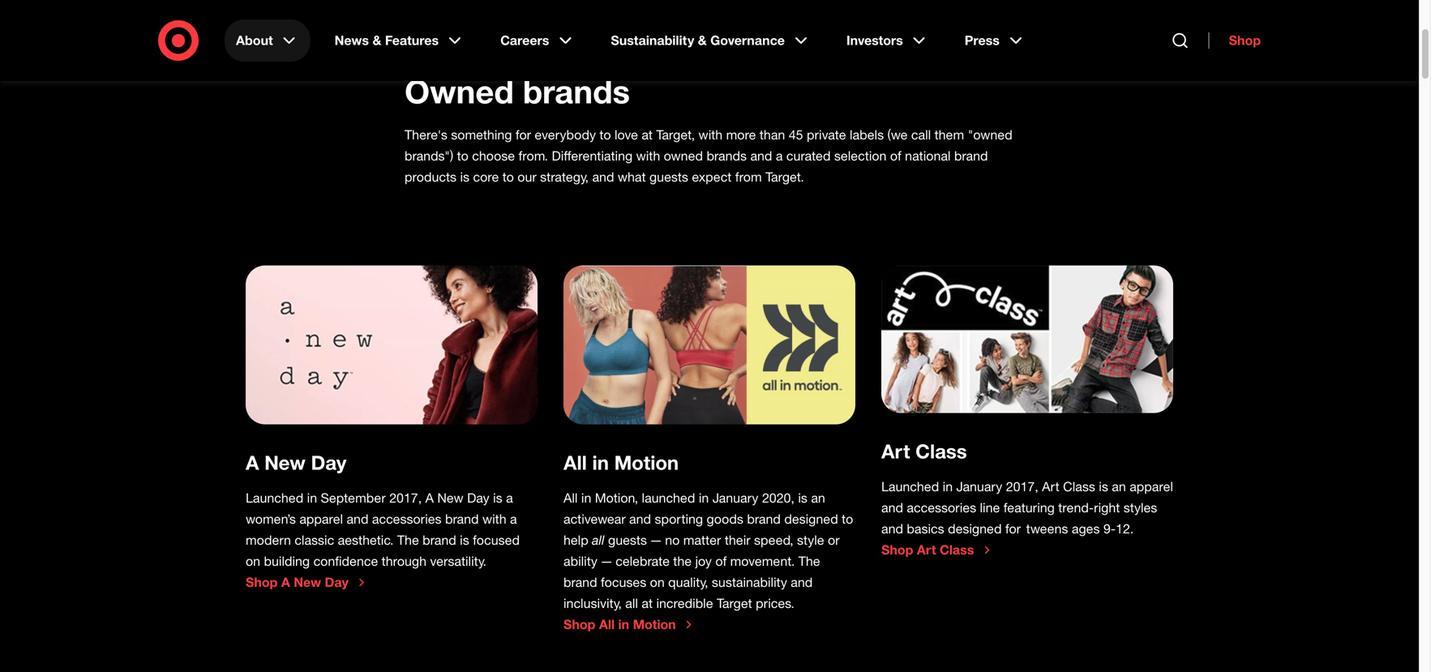 Task type: vqa. For each thing, say whether or not it's contained in the screenshot.
First Barrier-Free Store button
no



Task type: describe. For each thing, give the bounding box(es) containing it.
tweens
[[1027, 521, 1069, 537]]

shop art class link
[[882, 542, 994, 558]]

women's
[[246, 511, 296, 527]]

sustainability
[[611, 32, 695, 48]]

& for features
[[373, 32, 382, 48]]

at inside the guests — no matter their speed, style or ability — celebrate the joy of movement. the brand focuses on quality, sustainability and inclusivity, all at incredible target prices. shop all in motion
[[642, 596, 653, 612]]

on inside launched in september 2017, a new day is a women's apparel and accessories brand with a modern classic aesthetic. the brand is focused on building confidence through versatility. shop a new day
[[246, 554, 260, 569]]

45
[[789, 127, 804, 143]]

to left our on the top
[[503, 169, 514, 185]]

the inside launched in september 2017, a new day is a women's apparel and accessories brand with a modern classic aesthetic. the brand is focused on building confidence through versatility. shop a new day
[[397, 533, 419, 548]]

0 vertical spatial brands
[[523, 71, 630, 111]]

owned
[[405, 71, 514, 111]]

matter
[[684, 533, 721, 548]]

launched in january 2017, art class is an apparel and accessories line featuring trend-right styles and basics designed for  tweens ages 9-12. shop art class
[[882, 479, 1174, 558]]

labels
[[850, 127, 884, 143]]

2 vertical spatial day
[[325, 575, 349, 591]]

differentiating
[[552, 148, 633, 164]]

styles
[[1124, 500, 1158, 516]]

or
[[828, 533, 840, 548]]

0 vertical spatial new
[[265, 451, 306, 475]]

them
[[935, 127, 965, 143]]

than
[[760, 127, 785, 143]]

target
[[717, 596, 753, 612]]

guests — no matter their speed, style or ability — celebrate the joy of movement. the brand focuses on quality, sustainability and inclusivity, all at incredible target prices. shop all in motion
[[564, 533, 840, 633]]

shop inside launched in september 2017, a new day is a women's apparel and accessories brand with a modern classic aesthetic. the brand is focused on building confidence through versatility. shop a new day
[[246, 575, 278, 591]]

launched for class
[[882, 479, 940, 495]]

0 vertical spatial all
[[592, 533, 608, 548]]

speed,
[[754, 533, 794, 548]]

2020,
[[762, 490, 795, 506]]

private
[[807, 127, 846, 143]]

in for january
[[943, 479, 953, 495]]

line
[[980, 500, 1000, 516]]

inclusivity,
[[564, 596, 622, 612]]

and inside the guests — no matter their speed, style or ability — celebrate the joy of movement. the brand focuses on quality, sustainability and inclusivity, all at incredible target prices. shop all in motion
[[791, 575, 813, 591]]

features
[[385, 32, 439, 48]]

2017, a
[[389, 490, 434, 506]]

press link
[[954, 19, 1037, 62]]

an inside launched in january 2017, art class is an apparel and accessories line featuring trend-right styles and basics designed for  tweens ages 9-12. shop art class
[[1112, 479, 1127, 495]]

news
[[335, 32, 369, 48]]

0 horizontal spatial —
[[601, 554, 612, 569]]

in up goods on the bottom
[[699, 490, 709, 506]]

and inside all in motion, launched in january 2020, is an activewear and sporting goods brand designed to help
[[630, 511, 651, 527]]

aesthetic.
[[338, 533, 394, 548]]

launched in september 2017, a new day is a women's apparel and accessories brand with a modern classic aesthetic. the brand is focused on building confidence through versatility. shop a new day
[[246, 490, 520, 591]]

a new day
[[246, 451, 347, 475]]

help
[[564, 533, 589, 548]]

0 vertical spatial class
[[916, 440, 967, 463]]

1 vertical spatial day
[[467, 490, 490, 506]]

and down differentiating
[[593, 169, 614, 185]]

1 vertical spatial class
[[1064, 479, 1096, 495]]

shop inside launched in january 2017, art class is an apparel and accessories line featuring trend-right styles and basics designed for  tweens ages 9-12. shop art class
[[882, 542, 914, 558]]

joy
[[696, 554, 712, 569]]

2 horizontal spatial with
[[699, 127, 723, 143]]

12.
[[1116, 521, 1134, 537]]

strategy,
[[540, 169, 589, 185]]

no
[[665, 533, 680, 548]]

call
[[912, 127, 931, 143]]

to inside all in motion, launched in january 2020, is an activewear and sporting goods brand designed to help
[[842, 511, 854, 527]]

"owned
[[968, 127, 1013, 143]]

owned brands
[[405, 71, 630, 111]]

a woman kissing another woman image
[[564, 266, 856, 425]]

is inside "there's something for everybody to love at target, with more than 45 private labels (we call them "owned brands") to choose from. differentiating with owned brands and a curated selection of national brand products is core to our strategy, and what guests expect from target."
[[460, 169, 470, 185]]

building
[[264, 554, 310, 569]]

all for all in motion
[[564, 451, 587, 475]]

modern
[[246, 533, 291, 548]]

owned
[[664, 148, 703, 164]]

curated
[[787, 148, 831, 164]]

activewear
[[564, 511, 626, 527]]

versatility.
[[430, 554, 487, 569]]

art class
[[882, 440, 967, 463]]

launched
[[642, 490, 695, 506]]

press
[[965, 32, 1000, 48]]

guests inside the guests — no matter their speed, style or ability — celebrate the joy of movement. the brand focuses on quality, sustainability and inclusivity, all at incredible target prices. shop all in motion
[[608, 533, 647, 548]]

launched for new
[[246, 490, 304, 506]]

right
[[1094, 500, 1120, 516]]

everybody
[[535, 127, 596, 143]]

and left basics
[[882, 521, 904, 537]]

selection
[[835, 148, 887, 164]]

quality,
[[669, 575, 709, 591]]

of inside the guests — no matter their speed, style or ability — celebrate the joy of movement. the brand focuses on quality, sustainability and inclusivity, all at incredible target prices. shop all in motion
[[716, 554, 727, 569]]

to down something
[[457, 148, 469, 164]]

0 vertical spatial day
[[311, 451, 347, 475]]

motion inside the guests — no matter their speed, style or ability — celebrate the joy of movement. the brand focuses on quality, sustainability and inclusivity, all at incredible target prices. shop all in motion
[[633, 617, 676, 633]]

what
[[618, 169, 646, 185]]

incredible
[[657, 596, 713, 612]]

designed inside launched in january 2017, art class is an apparel and accessories line featuring trend-right styles and basics designed for  tweens ages 9-12. shop art class
[[948, 521, 1002, 537]]

brand up versatility.
[[423, 533, 456, 548]]

their
[[725, 533, 751, 548]]

sustainability & governance
[[611, 32, 785, 48]]

is inside launched in january 2017, art class is an apparel and accessories line featuring trend-right styles and basics designed for  tweens ages 9-12. shop art class
[[1099, 479, 1109, 495]]

careers
[[501, 32, 549, 48]]

is up versatility.
[[460, 533, 469, 548]]

all in motion
[[564, 451, 679, 475]]

accessories inside launched in january 2017, art class is an apparel and accessories line featuring trend-right styles and basics designed for  tweens ages 9-12. shop art class
[[907, 500, 977, 516]]

target.
[[766, 169, 805, 185]]

ability
[[564, 554, 598, 569]]

focuses
[[601, 575, 647, 591]]

to left love
[[600, 127, 611, 143]]

careers link
[[489, 19, 587, 62]]

there's
[[405, 127, 448, 143]]

sporting
[[655, 511, 703, 527]]

designed inside all in motion, launched in january 2020, is an activewear and sporting goods brand designed to help
[[785, 511, 839, 527]]

all inside the guests — no matter their speed, style or ability — celebrate the joy of movement. the brand focuses on quality, sustainability and inclusivity, all at incredible target prices. shop all in motion
[[599, 617, 615, 633]]

a collage of a man and a woman image
[[882, 266, 1174, 413]]

trend-
[[1059, 500, 1094, 516]]

from.
[[519, 148, 548, 164]]

expect
[[692, 169, 732, 185]]

apparel inside launched in september 2017, a new day is a women's apparel and accessories brand with a modern classic aesthetic. the brand is focused on building confidence through versatility. shop a new day
[[300, 511, 343, 527]]

1 vertical spatial a
[[506, 490, 513, 506]]

investors
[[847, 32, 903, 48]]

style
[[797, 533, 825, 548]]

0 horizontal spatial art
[[882, 440, 911, 463]]

for
[[516, 127, 531, 143]]

1 vertical spatial new
[[438, 490, 464, 506]]



Task type: locate. For each thing, give the bounding box(es) containing it.
day up focused
[[467, 490, 490, 506]]

guests down owned
[[650, 169, 689, 185]]

launched down art class
[[882, 479, 940, 495]]

brands")
[[405, 148, 454, 164]]

1 horizontal spatial &
[[698, 32, 707, 48]]

1 vertical spatial brands
[[707, 148, 747, 164]]

brand down "owned
[[955, 148, 988, 164]]

1 horizontal spatial a
[[281, 575, 290, 591]]

1 at from the top
[[642, 127, 653, 143]]

—
[[651, 533, 662, 548], [601, 554, 612, 569]]

1 horizontal spatial all
[[626, 596, 638, 612]]

of inside "there's something for everybody to love at target, with more than 45 private labels (we call them "owned brands") to choose from. differentiating with owned brands and a curated selection of national brand products is core to our strategy, and what guests expect from target."
[[891, 148, 902, 164]]

all for all in motion, launched in january 2020, is an activewear and sporting goods brand designed to help
[[564, 490, 578, 506]]

investors link
[[835, 19, 941, 62]]

all
[[564, 451, 587, 475], [564, 490, 578, 506], [599, 617, 615, 633]]

designed
[[785, 511, 839, 527], [948, 521, 1002, 537]]

a inside "there's something for everybody to love at target, with more than 45 private labels (we call them "owned brands") to choose from. differentiating with owned brands and a curated selection of national brand products is core to our strategy, and what guests expect from target."
[[776, 148, 783, 164]]

1 horizontal spatial the
[[799, 554, 821, 569]]

0 vertical spatial art
[[882, 440, 911, 463]]

1 vertical spatial with
[[636, 148, 660, 164]]

shop all in motion link
[[564, 617, 696, 633]]

on inside the guests — no matter their speed, style or ability — celebrate the joy of movement. the brand focuses on quality, sustainability and inclusivity, all at incredible target prices. shop all in motion
[[650, 575, 665, 591]]

in inside the guests — no matter their speed, style or ability — celebrate the joy of movement. the brand focuses on quality, sustainability and inclusivity, all at incredible target prices. shop all in motion
[[619, 617, 630, 633]]

a person with curly hair image
[[246, 266, 538, 425]]

in up motion,
[[593, 451, 609, 475]]

the up through
[[397, 533, 419, 548]]

apparel inside launched in january 2017, art class is an apparel and accessories line featuring trend-right styles and basics designed for  tweens ages 9-12. shop art class
[[1130, 479, 1174, 495]]

in down inclusivity,
[[619, 617, 630, 633]]

0 horizontal spatial launched
[[246, 490, 304, 506]]

all up shop all in motion link
[[626, 596, 638, 612]]

2 & from the left
[[698, 32, 707, 48]]

brand inside the guests — no matter their speed, style or ability — celebrate the joy of movement. the brand focuses on quality, sustainability and inclusivity, all at incredible target prices. shop all in motion
[[564, 575, 597, 591]]

focused
[[473, 533, 520, 548]]

guests inside "there's something for everybody to love at target, with more than 45 private labels (we call them "owned brands") to choose from. differentiating with owned brands and a curated selection of national brand products is core to our strategy, and what guests expect from target."
[[650, 169, 689, 185]]

and
[[751, 148, 773, 164], [593, 169, 614, 185], [882, 500, 904, 516], [347, 511, 369, 527], [630, 511, 651, 527], [882, 521, 904, 537], [791, 575, 813, 591]]

with inside launched in september 2017, a new day is a women's apparel and accessories brand with a modern classic aesthetic. the brand is focused on building confidence through versatility. shop a new day
[[483, 511, 507, 527]]

with left more
[[699, 127, 723, 143]]

0 vertical spatial a
[[776, 148, 783, 164]]

in for motion
[[593, 451, 609, 475]]

at
[[642, 127, 653, 143], [642, 596, 653, 612]]

and up shop art class link at right bottom
[[882, 500, 904, 516]]

day down confidence
[[325, 575, 349, 591]]

january inside launched in january 2017, art class is an apparel and accessories line featuring trend-right styles and basics designed for  tweens ages 9-12. shop art class
[[957, 479, 1003, 495]]

0 horizontal spatial accessories
[[372, 511, 442, 527]]

0 vertical spatial the
[[397, 533, 419, 548]]

& right news
[[373, 32, 382, 48]]

launched
[[882, 479, 940, 495], [246, 490, 304, 506]]

class down basics
[[940, 542, 974, 558]]

1 vertical spatial all
[[626, 596, 638, 612]]

all down activewear
[[592, 533, 608, 548]]

2 vertical spatial all
[[599, 617, 615, 633]]

1 vertical spatial art
[[1042, 479, 1060, 495]]

0 horizontal spatial an
[[811, 490, 826, 506]]

0 vertical spatial apparel
[[1130, 479, 1174, 495]]

0 vertical spatial of
[[891, 148, 902, 164]]

all in motion, launched in january 2020, is an activewear and sporting goods brand designed to help
[[564, 490, 854, 548]]

in down art class
[[943, 479, 953, 495]]

the inside the guests — no matter their speed, style or ability — celebrate the joy of movement. the brand focuses on quality, sustainability and inclusivity, all at incredible target prices. shop all in motion
[[799, 554, 821, 569]]

brand up speed,
[[747, 511, 781, 527]]

classic
[[295, 533, 334, 548]]

0 horizontal spatial all
[[592, 533, 608, 548]]

core
[[473, 169, 499, 185]]

0 horizontal spatial apparel
[[300, 511, 343, 527]]

0 horizontal spatial with
[[483, 511, 507, 527]]

2 at from the top
[[642, 596, 653, 612]]

class up basics
[[916, 440, 967, 463]]

an inside all in motion, launched in january 2020, is an activewear and sporting goods brand designed to help
[[811, 490, 826, 506]]

0 vertical spatial all
[[564, 451, 587, 475]]

class up trend-
[[1064, 479, 1096, 495]]

accessories down '2017, a'
[[372, 511, 442, 527]]

a down the building
[[281, 575, 290, 591]]

new down the building
[[294, 575, 321, 591]]

1 horizontal spatial art
[[917, 542, 937, 558]]

0 vertical spatial at
[[642, 127, 653, 143]]

governance
[[711, 32, 785, 48]]

there's something for everybody to love at target, with more than 45 private labels (we call them "owned brands") to choose from. differentiating with owned brands and a curated selection of national brand products is core to our strategy, and what guests expect from target.
[[405, 127, 1013, 185]]

is right 2020,
[[798, 490, 808, 506]]

and up prices.
[[791, 575, 813, 591]]

an right 2020,
[[811, 490, 826, 506]]

2 vertical spatial class
[[940, 542, 974, 558]]

1 vertical spatial all
[[564, 490, 578, 506]]

prices.
[[756, 596, 795, 612]]

motion down 'incredible'
[[633, 617, 676, 633]]

apparel up the styles
[[1130, 479, 1174, 495]]

2 horizontal spatial art
[[1042, 479, 1060, 495]]

2 vertical spatial art
[[917, 542, 937, 558]]

0 horizontal spatial of
[[716, 554, 727, 569]]

& for governance
[[698, 32, 707, 48]]

launched inside launched in september 2017, a new day is a women's apparel and accessories brand with a modern classic aesthetic. the brand is focused on building confidence through versatility. shop a new day
[[246, 490, 304, 506]]

& left governance
[[698, 32, 707, 48]]

an
[[1112, 479, 1127, 495], [811, 490, 826, 506]]

1 horizontal spatial an
[[1112, 479, 1127, 495]]

brands down more
[[707, 148, 747, 164]]

brand inside "there's something for everybody to love at target, with more than 45 private labels (we call them "owned brands") to choose from. differentiating with owned brands and a curated selection of national brand products is core to our strategy, and what guests expect from target."
[[955, 148, 988, 164]]

all
[[592, 533, 608, 548], [626, 596, 638, 612]]

1 vertical spatial of
[[716, 554, 727, 569]]

0 vertical spatial with
[[699, 127, 723, 143]]

1 horizontal spatial —
[[651, 533, 662, 548]]

brand inside all in motion, launched in january 2020, is an activewear and sporting goods brand designed to help
[[747, 511, 781, 527]]

is up focused
[[493, 490, 503, 506]]

january up line
[[957, 479, 1003, 495]]

0 vertical spatial motion
[[615, 451, 679, 475]]

shop link
[[1209, 32, 1261, 49]]

shop a new day link
[[246, 575, 368, 591]]

is up right
[[1099, 479, 1109, 495]]

2 vertical spatial a
[[510, 511, 517, 527]]

class
[[916, 440, 967, 463], [1064, 479, 1096, 495], [940, 542, 974, 558]]

is inside all in motion, launched in january 2020, is an activewear and sporting goods brand designed to help
[[798, 490, 808, 506]]

january inside all in motion, launched in january 2020, is an activewear and sporting goods brand designed to help
[[713, 490, 759, 506]]

all inside all in motion, launched in january 2020, is an activewear and sporting goods brand designed to help
[[564, 490, 578, 506]]

1 horizontal spatial with
[[636, 148, 660, 164]]

in for motion,
[[582, 490, 592, 506]]

in inside launched in september 2017, a new day is a women's apparel and accessories brand with a modern classic aesthetic. the brand is focused on building confidence through versatility. shop a new day
[[307, 490, 317, 506]]

in up activewear
[[582, 490, 592, 506]]

0 horizontal spatial january
[[713, 490, 759, 506]]

0 vertical spatial on
[[246, 554, 260, 569]]

(we
[[888, 127, 908, 143]]

apparel
[[1130, 479, 1174, 495], [300, 511, 343, 527]]

new up women's
[[265, 451, 306, 475]]

a inside launched in september 2017, a new day is a women's apparel and accessories brand with a modern classic aesthetic. the brand is focused on building confidence through versatility. shop a new day
[[281, 575, 290, 591]]

1 & from the left
[[373, 32, 382, 48]]

— left no
[[651, 533, 662, 548]]

a up women's
[[246, 451, 259, 475]]

1 horizontal spatial launched
[[882, 479, 940, 495]]

brand down ability
[[564, 575, 597, 591]]

from
[[736, 169, 762, 185]]

1 horizontal spatial of
[[891, 148, 902, 164]]

sustainability & governance link
[[600, 19, 822, 62]]

9-
[[1104, 521, 1116, 537]]

news & features link
[[323, 19, 476, 62]]

0 horizontal spatial &
[[373, 32, 382, 48]]

brand
[[955, 148, 988, 164], [445, 511, 479, 527], [747, 511, 781, 527], [423, 533, 456, 548], [564, 575, 597, 591]]

new
[[265, 451, 306, 475], [438, 490, 464, 506], [294, 575, 321, 591]]

0 horizontal spatial the
[[397, 533, 419, 548]]

1 vertical spatial guests
[[608, 533, 647, 548]]

at inside "there's something for everybody to love at target, with more than 45 private labels (we call them "owned brands") to choose from. differentiating with owned brands and a curated selection of national brand products is core to our strategy, and what guests expect from target."
[[642, 127, 653, 143]]

0 vertical spatial a
[[246, 451, 259, 475]]

love
[[615, 127, 638, 143]]

1 vertical spatial apparel
[[300, 511, 343, 527]]

0 horizontal spatial brands
[[523, 71, 630, 111]]

brands up everybody
[[523, 71, 630, 111]]

motion
[[615, 451, 679, 475], [633, 617, 676, 633]]

with
[[699, 127, 723, 143], [636, 148, 660, 164], [483, 511, 507, 527]]

choose
[[472, 148, 515, 164]]

of
[[891, 148, 902, 164], [716, 554, 727, 569]]

through
[[382, 554, 427, 569]]

something
[[451, 127, 512, 143]]

with up focused
[[483, 511, 507, 527]]

a
[[246, 451, 259, 475], [281, 575, 290, 591]]

the down style
[[799, 554, 821, 569]]

featuring
[[1004, 500, 1055, 516]]

target,
[[657, 127, 695, 143]]

shop inside the guests — no matter their speed, style or ability — celebrate the joy of movement. the brand focuses on quality, sustainability and inclusivity, all at incredible target prices. shop all in motion
[[564, 617, 596, 633]]

1 vertical spatial the
[[799, 554, 821, 569]]

and inside launched in september 2017, a new day is a women's apparel and accessories brand with a modern classic aesthetic. the brand is focused on building confidence through versatility. shop a new day
[[347, 511, 369, 527]]

confidence
[[314, 554, 378, 569]]

the
[[397, 533, 419, 548], [799, 554, 821, 569]]

2017,
[[1006, 479, 1039, 495]]

and down motion,
[[630, 511, 651, 527]]

day
[[311, 451, 347, 475], [467, 490, 490, 506], [325, 575, 349, 591]]

an up right
[[1112, 479, 1127, 495]]

national
[[905, 148, 951, 164]]

0 vertical spatial —
[[651, 533, 662, 548]]

launched inside launched in january 2017, art class is an apparel and accessories line featuring trend-right styles and basics designed for  tweens ages 9-12. shop art class
[[882, 479, 940, 495]]

news & features
[[335, 32, 439, 48]]

motion up launched
[[615, 451, 679, 475]]

movement.
[[731, 554, 795, 569]]

sustainability
[[712, 575, 788, 591]]

is left core
[[460, 169, 470, 185]]

day up september on the bottom of the page
[[311, 451, 347, 475]]

— right ability
[[601, 554, 612, 569]]

1 horizontal spatial january
[[957, 479, 1003, 495]]

more
[[726, 127, 756, 143]]

launched up women's
[[246, 490, 304, 506]]

0 horizontal spatial a
[[246, 451, 259, 475]]

1 horizontal spatial brands
[[707, 148, 747, 164]]

about link
[[225, 19, 310, 62]]

our
[[518, 169, 537, 185]]

all inside the guests — no matter their speed, style or ability — celebrate the joy of movement. the brand focuses on quality, sustainability and inclusivity, all at incredible target prices. shop all in motion
[[626, 596, 638, 612]]

in for september
[[307, 490, 317, 506]]

1 horizontal spatial apparel
[[1130, 479, 1174, 495]]

guests up celebrate
[[608, 533, 647, 548]]

basics
[[907, 521, 945, 537]]

on down celebrate
[[650, 575, 665, 591]]

accessories up basics
[[907, 500, 977, 516]]

and down september on the bottom of the page
[[347, 511, 369, 527]]

about
[[236, 32, 273, 48]]

0 vertical spatial guests
[[650, 169, 689, 185]]

of down (we in the right of the page
[[891, 148, 902, 164]]

brands inside "there's something for everybody to love at target, with more than 45 private labels (we call them "owned brands") to choose from. differentiating with owned brands and a curated selection of national brand products is core to our strategy, and what guests expect from target."
[[707, 148, 747, 164]]

&
[[373, 32, 382, 48], [698, 32, 707, 48]]

1 horizontal spatial guests
[[650, 169, 689, 185]]

brand up focused
[[445, 511, 479, 527]]

1 horizontal spatial designed
[[948, 521, 1002, 537]]

in inside launched in january 2017, art class is an apparel and accessories line featuring trend-right styles and basics designed for  tweens ages 9-12. shop art class
[[943, 479, 953, 495]]

with up what
[[636, 148, 660, 164]]

2 vertical spatial new
[[294, 575, 321, 591]]

0 horizontal spatial on
[[246, 554, 260, 569]]

motion,
[[595, 490, 638, 506]]

at up shop all in motion link
[[642, 596, 653, 612]]

celebrate
[[616, 554, 670, 569]]

designed up style
[[785, 511, 839, 527]]

brands
[[523, 71, 630, 111], [707, 148, 747, 164]]

0 horizontal spatial designed
[[785, 511, 839, 527]]

is
[[460, 169, 470, 185], [1099, 479, 1109, 495], [493, 490, 503, 506], [798, 490, 808, 506], [460, 533, 469, 548]]

1 vertical spatial on
[[650, 575, 665, 591]]

1 vertical spatial a
[[281, 575, 290, 591]]

to left basics
[[842, 511, 854, 527]]

to
[[600, 127, 611, 143], [457, 148, 469, 164], [503, 169, 514, 185], [842, 511, 854, 527]]

on down modern at the left bottom of page
[[246, 554, 260, 569]]

products
[[405, 169, 457, 185]]

january up goods on the bottom
[[713, 490, 759, 506]]

2 vertical spatial with
[[483, 511, 507, 527]]

new right '2017, a'
[[438, 490, 464, 506]]

1 horizontal spatial on
[[650, 575, 665, 591]]

designed down line
[[948, 521, 1002, 537]]

1 vertical spatial —
[[601, 554, 612, 569]]

1 vertical spatial at
[[642, 596, 653, 612]]

1 vertical spatial motion
[[633, 617, 676, 633]]

apparel up classic
[[300, 511, 343, 527]]

ages
[[1072, 521, 1100, 537]]

1 horizontal spatial accessories
[[907, 500, 977, 516]]

at right love
[[642, 127, 653, 143]]

of right joy
[[716, 554, 727, 569]]

goods
[[707, 511, 744, 527]]

in down a new day on the bottom left
[[307, 490, 317, 506]]

accessories inside launched in september 2017, a new day is a women's apparel and accessories brand with a modern classic aesthetic. the brand is focused on building confidence through versatility. shop a new day
[[372, 511, 442, 527]]

0 horizontal spatial guests
[[608, 533, 647, 548]]

and down than
[[751, 148, 773, 164]]



